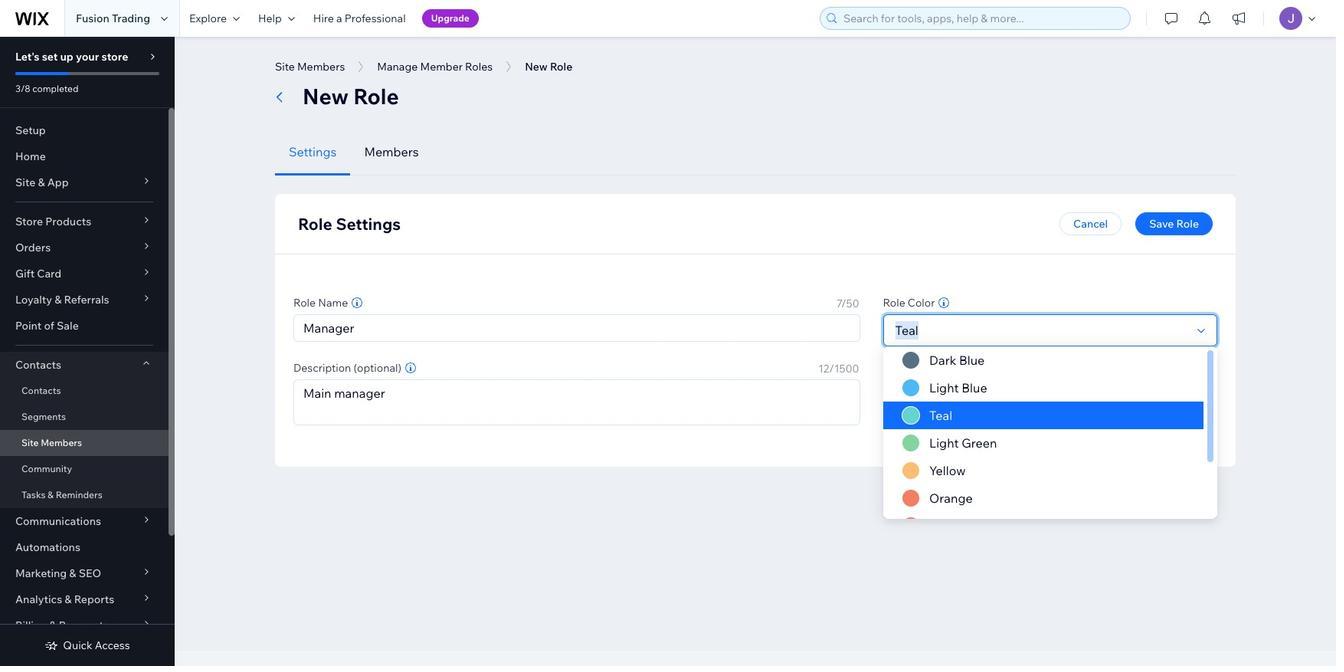 Task type: describe. For each thing, give the bounding box(es) containing it.
gift card button
[[0, 261, 169, 287]]

gift
[[15, 267, 35, 281]]

manage member roles button
[[370, 55, 501, 78]]

site for site members link at the left
[[21, 437, 39, 448]]

orders button
[[0, 235, 169, 261]]

contacts for contacts dropdown button in the bottom left of the page
[[15, 358, 61, 372]]

cancel button
[[1060, 212, 1122, 235]]

card
[[37, 267, 61, 281]]

dark blue
[[929, 353, 985, 368]]

member
[[420, 60, 463, 74]]

role settings
[[298, 214, 401, 234]]

contacts link
[[0, 378, 169, 404]]

Search for tools, apps, help & more... field
[[839, 8, 1126, 29]]

light blue
[[929, 380, 987, 396]]

save
[[1150, 217, 1175, 231]]

list box containing dark blue
[[883, 346, 1218, 540]]

explore
[[189, 11, 227, 25]]

seo
[[79, 566, 101, 580]]

setup link
[[0, 117, 169, 143]]

communications button
[[0, 508, 169, 534]]

save role
[[1150, 217, 1200, 231]]

quick
[[63, 639, 92, 652]]

hire a professional
[[313, 11, 406, 25]]

name
[[318, 296, 348, 310]]

3/8
[[15, 83, 30, 94]]

site & app
[[15, 176, 69, 189]]

of
[[44, 319, 54, 333]]

12
[[819, 362, 830, 376]]

setup
[[15, 123, 46, 137]]

7
[[837, 297, 842, 310]]

contacts button
[[0, 352, 169, 378]]

blue for dark blue
[[959, 353, 985, 368]]

reports
[[74, 593, 114, 606]]

& for billing
[[49, 619, 56, 632]]

Manager text field
[[294, 315, 860, 341]]

quick access
[[63, 639, 130, 652]]

help
[[258, 11, 282, 25]]

role for color
[[883, 296, 906, 310]]

quick access button
[[45, 639, 130, 652]]

dark
[[929, 353, 957, 368]]

1 vertical spatial settings
[[336, 214, 401, 234]]

completed
[[32, 83, 79, 94]]

fusion
[[76, 11, 109, 25]]

payments
[[59, 619, 109, 632]]

members for site members link at the left
[[41, 437, 82, 448]]

cancel
[[1074, 217, 1109, 231]]

teal option
[[883, 402, 1204, 429]]

& for site
[[38, 176, 45, 189]]

/ for 12
[[830, 362, 835, 376]]

store products button
[[0, 208, 169, 235]]

app
[[47, 176, 69, 189]]

store
[[15, 215, 43, 228]]

green
[[962, 435, 997, 451]]

12 / 1500
[[819, 362, 860, 376]]

role name
[[294, 296, 348, 310]]

loyalty
[[15, 293, 52, 307]]

members inside "button"
[[364, 144, 419, 159]]

your
[[76, 50, 99, 64]]

billing & payments
[[15, 619, 109, 632]]

home link
[[0, 143, 169, 169]]

role down manage
[[354, 83, 399, 110]]

marketing
[[15, 566, 67, 580]]

tasks
[[21, 489, 46, 501]]

sale
[[57, 319, 79, 333]]

up
[[60, 50, 73, 64]]

communications
[[15, 514, 101, 528]]

role inside button
[[1177, 217, 1200, 231]]

automations link
[[0, 534, 169, 560]]

& for loyalty
[[55, 293, 62, 307]]

7 / 50
[[837, 297, 860, 310]]

products
[[45, 215, 91, 228]]

access
[[95, 639, 130, 652]]

save role button
[[1136, 212, 1213, 235]]

tab list containing settings
[[275, 129, 1236, 176]]

site members for site members button
[[275, 60, 345, 74]]

yellow
[[929, 463, 966, 478]]



Task type: locate. For each thing, give the bounding box(es) containing it.
blue
[[959, 353, 985, 368], [962, 380, 987, 396]]

& inside marketing & seo dropdown button
[[69, 566, 76, 580]]

contacts inside dropdown button
[[15, 358, 61, 372]]

light for light blue
[[929, 380, 959, 396]]

automations
[[15, 540, 80, 554]]

orange
[[929, 491, 973, 506]]

role left color
[[883, 296, 906, 310]]

store
[[101, 50, 128, 64]]

gift card
[[15, 267, 61, 281]]

hire
[[313, 11, 334, 25]]

teal
[[929, 408, 953, 423]]

0 horizontal spatial members
[[41, 437, 82, 448]]

members inside the sidebar element
[[41, 437, 82, 448]]

2 light from the top
[[929, 435, 959, 451]]

0 vertical spatial /
[[842, 297, 847, 310]]

1 vertical spatial /
[[830, 362, 835, 376]]

site members for site members link at the left
[[21, 437, 82, 448]]

1 vertical spatial members
[[364, 144, 419, 159]]

0 vertical spatial settings
[[289, 144, 337, 159]]

& right billing
[[49, 619, 56, 632]]

description
[[294, 361, 351, 375]]

site inside site members button
[[275, 60, 295, 74]]

settings down members "button"
[[336, 214, 401, 234]]

site members link
[[0, 430, 169, 456]]

color
[[908, 296, 936, 310]]

0 vertical spatial light
[[929, 380, 959, 396]]

home
[[15, 149, 46, 163]]

light for light green
[[929, 435, 959, 451]]

light
[[929, 380, 959, 396], [929, 435, 959, 451]]

& inside loyalty & referrals dropdown button
[[55, 293, 62, 307]]

members for site members button
[[297, 60, 345, 74]]

tasks & reminders link
[[0, 482, 169, 508]]

loyalty & referrals
[[15, 293, 109, 307]]

settings inside button
[[289, 144, 337, 159]]

site members up new
[[275, 60, 345, 74]]

manage member roles
[[377, 60, 493, 74]]

light down dark
[[929, 380, 959, 396]]

site members inside button
[[275, 60, 345, 74]]

/ for 7
[[842, 297, 847, 310]]

role down settings button
[[298, 214, 332, 234]]

point of sale
[[15, 319, 79, 333]]

segments
[[21, 411, 66, 422]]

blue down dark blue
[[962, 380, 987, 396]]

tab list
[[275, 129, 1236, 176]]

1 horizontal spatial members
[[297, 60, 345, 74]]

members down new role
[[364, 144, 419, 159]]

referrals
[[64, 293, 109, 307]]

tasks & reminders
[[21, 489, 102, 501]]

contacts for contacts link in the bottom of the page
[[21, 385, 61, 396]]

marketing & seo button
[[0, 560, 169, 586]]

trading
[[112, 11, 150, 25]]

point of sale link
[[0, 313, 169, 339]]

None field
[[891, 315, 1191, 346]]

light down teal
[[929, 435, 959, 451]]

site down home
[[15, 176, 35, 189]]

/
[[842, 297, 847, 310], [830, 362, 835, 376]]

3/8 completed
[[15, 83, 79, 94]]

site & app button
[[0, 169, 169, 195]]

members
[[297, 60, 345, 74], [364, 144, 419, 159], [41, 437, 82, 448]]

members up community
[[41, 437, 82, 448]]

upgrade
[[431, 12, 470, 24]]

site down help 'button'
[[275, 60, 295, 74]]

light green
[[929, 435, 997, 451]]

1 light from the top
[[929, 380, 959, 396]]

50
[[847, 297, 860, 310]]

let's set up your store
[[15, 50, 128, 64]]

1 vertical spatial contacts
[[21, 385, 61, 396]]

site down segments
[[21, 437, 39, 448]]

fusion trading
[[76, 11, 150, 25]]

role color
[[883, 296, 936, 310]]

billing & payments button
[[0, 612, 169, 639]]

1 vertical spatial light
[[929, 435, 959, 451]]

Main manager text field
[[294, 380, 860, 425]]

role for settings
[[298, 214, 332, 234]]

& right loyalty
[[55, 293, 62, 307]]

members inside button
[[297, 60, 345, 74]]

contacts up segments
[[21, 385, 61, 396]]

site for site members button
[[275, 60, 295, 74]]

site for "site & app" popup button
[[15, 176, 35, 189]]

site members up community
[[21, 437, 82, 448]]

new
[[303, 83, 349, 110]]

list box
[[883, 346, 1218, 540]]

& left reports
[[65, 593, 72, 606]]

let's
[[15, 50, 40, 64]]

0 vertical spatial site
[[275, 60, 295, 74]]

site members
[[275, 60, 345, 74], [21, 437, 82, 448]]

manage
[[377, 60, 418, 74]]

a
[[337, 11, 342, 25]]

upgrade button
[[422, 9, 479, 28]]

role for name
[[294, 296, 316, 310]]

community link
[[0, 456, 169, 482]]

set
[[42, 50, 58, 64]]

orders
[[15, 241, 51, 254]]

point
[[15, 319, 42, 333]]

description (optional)
[[294, 361, 402, 375]]

analytics
[[15, 593, 62, 606]]

& for tasks
[[48, 489, 54, 501]]

settings
[[289, 144, 337, 159], [336, 214, 401, 234]]

0 vertical spatial contacts
[[15, 358, 61, 372]]

store products
[[15, 215, 91, 228]]

0 vertical spatial blue
[[959, 353, 985, 368]]

2 vertical spatial site
[[21, 437, 39, 448]]

& for marketing
[[69, 566, 76, 580]]

1 vertical spatial site
[[15, 176, 35, 189]]

0 horizontal spatial site members
[[21, 437, 82, 448]]

loyalty & referrals button
[[0, 287, 169, 313]]

professional
[[345, 11, 406, 25]]

blue right dark
[[959, 353, 985, 368]]

& for analytics
[[65, 593, 72, 606]]

(optional)
[[354, 361, 402, 375]]

analytics & reports button
[[0, 586, 169, 612]]

site members button
[[268, 55, 353, 78]]

role left name at the left top of page
[[294, 296, 316, 310]]

& right tasks
[[48, 489, 54, 501]]

roles
[[465, 60, 493, 74]]

1 vertical spatial site members
[[21, 437, 82, 448]]

role
[[354, 83, 399, 110], [298, 214, 332, 234], [1177, 217, 1200, 231], [294, 296, 316, 310], [883, 296, 906, 310]]

& inside tasks & reminders link
[[48, 489, 54, 501]]

settings down new
[[289, 144, 337, 159]]

1 horizontal spatial /
[[842, 297, 847, 310]]

& inside "site & app" popup button
[[38, 176, 45, 189]]

analytics & reports
[[15, 593, 114, 606]]

sidebar element
[[0, 37, 175, 666]]

blue for light blue
[[962, 380, 987, 396]]

0 vertical spatial site members
[[275, 60, 345, 74]]

0 horizontal spatial /
[[830, 362, 835, 376]]

0 vertical spatial members
[[297, 60, 345, 74]]

site members inside the sidebar element
[[21, 437, 82, 448]]

segments link
[[0, 404, 169, 430]]

2 vertical spatial members
[[41, 437, 82, 448]]

members up new
[[297, 60, 345, 74]]

new role
[[303, 83, 399, 110]]

settings button
[[275, 129, 351, 176]]

role right save
[[1177, 217, 1200, 231]]

&
[[38, 176, 45, 189], [55, 293, 62, 307], [48, 489, 54, 501], [69, 566, 76, 580], [65, 593, 72, 606], [49, 619, 56, 632]]

1 vertical spatial blue
[[962, 380, 987, 396]]

2 horizontal spatial members
[[364, 144, 419, 159]]

community
[[21, 463, 72, 474]]

& inside billing & payments "popup button"
[[49, 619, 56, 632]]

marketing & seo
[[15, 566, 101, 580]]

site inside "site & app" popup button
[[15, 176, 35, 189]]

reminders
[[56, 489, 102, 501]]

contacts down point of sale
[[15, 358, 61, 372]]

1500
[[835, 362, 860, 376]]

& left seo
[[69, 566, 76, 580]]

& left app
[[38, 176, 45, 189]]

& inside analytics & reports dropdown button
[[65, 593, 72, 606]]

site inside site members link
[[21, 437, 39, 448]]

1 horizontal spatial site members
[[275, 60, 345, 74]]



